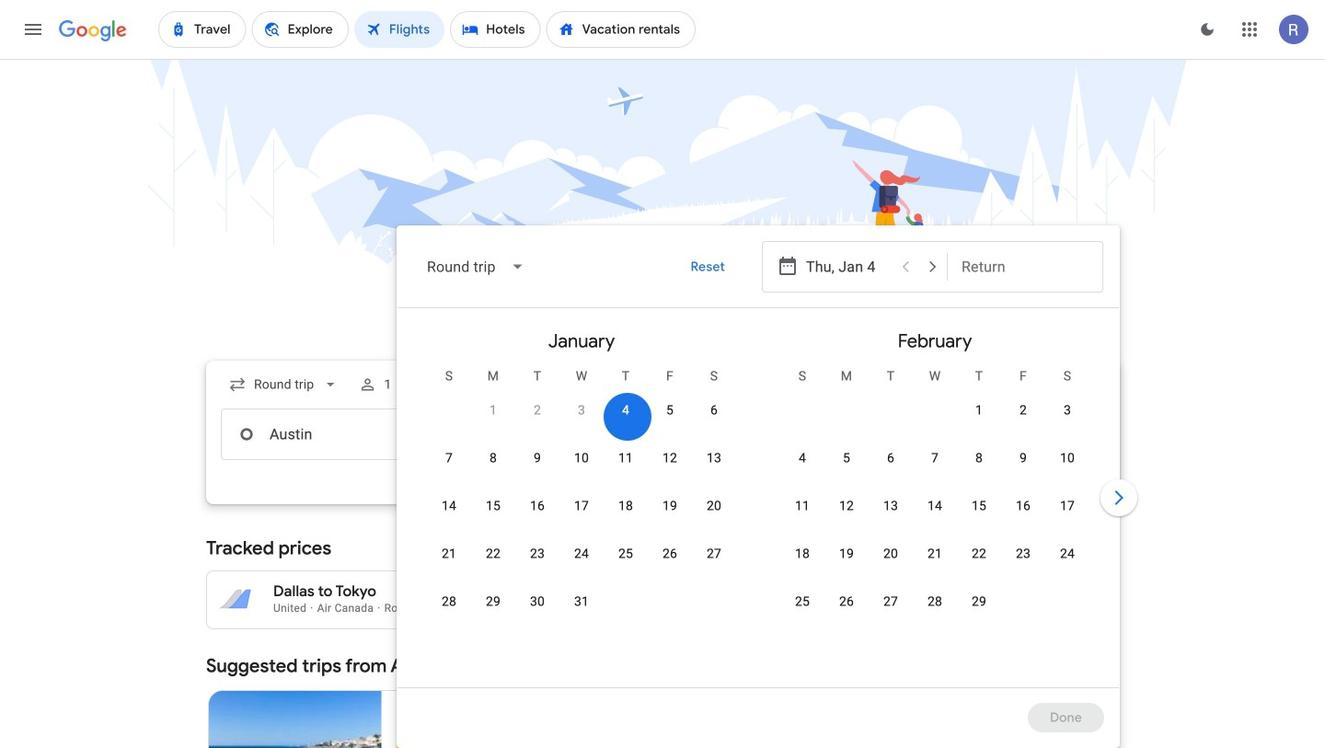 Task type: locate. For each thing, give the bounding box(es) containing it.
change appearance image
[[1186, 7, 1230, 52]]

None text field
[[221, 409, 481, 460]]

Departure text field
[[806, 242, 891, 292], [806, 410, 934, 459]]

thu, feb 15 element
[[972, 497, 987, 516]]

456 US dollars text field
[[763, 583, 797, 601]]

633 US dollars text field
[[767, 600, 797, 615]]

grid
[[405, 316, 1112, 699]]

1 vertical spatial departure text field
[[806, 410, 934, 459]]

2177 US dollars text field
[[450, 600, 490, 615]]

Flight search field
[[191, 226, 1142, 748]]

thu, jan 4, departure date. element
[[622, 401, 630, 420]]

2 row group from the left
[[759, 316, 1112, 680]]

fri, jan 12 element
[[663, 449, 678, 468]]

wed, jan 31 element
[[574, 593, 589, 611]]

1 row group from the left
[[405, 316, 759, 680]]

wed, feb 28 element
[[928, 593, 943, 611]]

None field
[[412, 245, 540, 289], [221, 368, 347, 401], [412, 245, 540, 289], [221, 368, 347, 401]]

sun, jan 14 element
[[442, 497, 457, 516]]

main menu image
[[22, 18, 44, 41]]

sun, feb 4 element
[[799, 449, 807, 468]]

mon, feb 5 element
[[843, 449, 851, 468]]

sat, feb 3 element
[[1064, 401, 1072, 420]]

row up the wed, feb 14 element
[[781, 441, 1090, 493]]

mon, jan 29 element
[[486, 593, 501, 611]]

sat, jan 27 element
[[707, 545, 722, 563]]

grid inside 'flight' search box
[[405, 316, 1112, 699]]

mon, jan 8 element
[[490, 449, 497, 468]]

thu, feb 29 element
[[972, 593, 987, 611]]

thu, jan 18 element
[[619, 497, 633, 516]]

sat, feb 10 element
[[1061, 449, 1075, 468]]

sat, feb 17 element
[[1061, 497, 1075, 516]]

mon, feb 12 element
[[840, 497, 854, 516]]

tue, feb 6 element
[[887, 449, 895, 468]]

tracked prices region
[[206, 527, 1120, 630]]

sat, jan 13 element
[[707, 449, 722, 468]]

sun, jan 21 element
[[442, 545, 457, 563]]

fri, feb 2 element
[[1020, 401, 1027, 420]]

tue, jan 16 element
[[530, 497, 545, 516]]

thu, jan 11 element
[[619, 449, 633, 468]]

tue, feb 20 element
[[884, 545, 899, 563]]

row
[[471, 386, 737, 446], [957, 386, 1090, 446], [427, 441, 737, 493], [781, 441, 1090, 493], [427, 489, 737, 541], [781, 489, 1090, 541], [427, 537, 737, 589], [781, 537, 1090, 589], [427, 585, 604, 637], [781, 585, 1002, 637]]

sun, feb 11 element
[[795, 497, 810, 516]]

next image
[[1097, 476, 1142, 520]]

sun, jan 7 element
[[446, 449, 453, 468]]

fri, jan 5 element
[[667, 401, 674, 420]]

0 vertical spatial departure text field
[[806, 242, 891, 292]]

fri, feb 9 element
[[1020, 449, 1027, 468]]

wed, feb 7 element
[[932, 449, 939, 468]]

fri, jan 26 element
[[663, 545, 678, 563]]

row up wed, feb 28 element
[[781, 537, 1090, 589]]

row up wed, jan 24 element
[[427, 489, 737, 541]]

suggested trips from austin region
[[206, 644, 1120, 748]]

3139 US dollars text field
[[448, 583, 490, 601]]

row down tue, feb 20 element
[[781, 585, 1002, 637]]

sat, jan 6 element
[[711, 401, 718, 420]]

mon, feb 19 element
[[840, 545, 854, 563]]

wed, jan 17 element
[[574, 497, 589, 516]]

tue, jan 30 element
[[530, 593, 545, 611]]

row group
[[405, 316, 759, 680], [759, 316, 1112, 680]]



Task type: describe. For each thing, give the bounding box(es) containing it.
tue, feb 13 element
[[884, 497, 899, 516]]

Return text field
[[962, 410, 1089, 459]]

mon, feb 26 element
[[840, 593, 854, 611]]

sat, jan 20 element
[[707, 497, 722, 516]]

wed, feb 14 element
[[928, 497, 943, 516]]

spirit image
[[397, 745, 411, 748]]

row up wed, feb 21 element
[[781, 489, 1090, 541]]

2 departure text field from the top
[[806, 410, 934, 459]]

thu, feb 1 element
[[976, 401, 983, 420]]

fri, feb 16 element
[[1016, 497, 1031, 516]]

fri, feb 23 element
[[1016, 545, 1031, 563]]

wed, jan 10 element
[[574, 449, 589, 468]]

tue, jan 9 element
[[534, 449, 541, 468]]

sat, feb 24 element
[[1061, 545, 1075, 563]]

tue, feb 27 element
[[884, 593, 899, 611]]

1 departure text field from the top
[[806, 242, 891, 292]]

row down tue, jan 23 element
[[427, 585, 604, 637]]

fri, jan 19 element
[[663, 497, 678, 516]]

thu, feb 8 element
[[976, 449, 983, 468]]

none text field inside 'flight' search box
[[221, 409, 481, 460]]

wed, feb 21 element
[[928, 545, 943, 563]]

row up wed, jan 31 element
[[427, 537, 737, 589]]

tue, jan 23 element
[[530, 545, 545, 563]]

row up wed, jan 17 element
[[427, 441, 737, 493]]

mon, jan 1 element
[[490, 401, 497, 420]]

wed, jan 24 element
[[574, 545, 589, 563]]

sun, feb 18 element
[[795, 545, 810, 563]]

sun, jan 28 element
[[442, 593, 457, 611]]

sun, feb 25 element
[[795, 593, 810, 611]]

Return text field
[[962, 242, 1089, 292]]

thu, feb 22 element
[[972, 545, 987, 563]]

mon, jan 15 element
[[486, 497, 501, 516]]

row up fri, feb 9 element
[[957, 386, 1090, 446]]

row up wed, jan 10 element
[[471, 386, 737, 446]]

thu, jan 25 element
[[619, 545, 633, 563]]

mon, jan 22 element
[[486, 545, 501, 563]]

wed, jan 3 element
[[578, 401, 586, 420]]

tue, jan 2 element
[[534, 401, 541, 420]]



Task type: vqa. For each thing, say whether or not it's contained in the screenshot.
the Thu, Feb 15 element
yes



